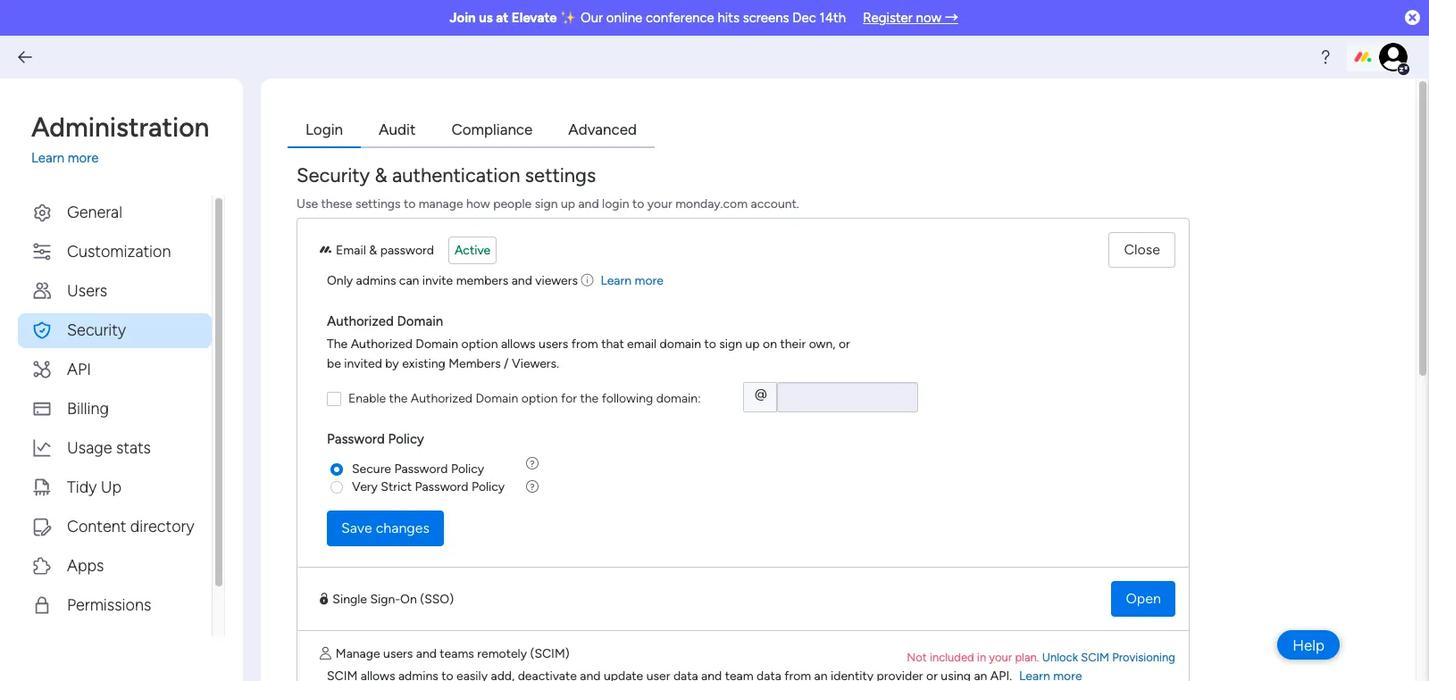 Task type: locate. For each thing, give the bounding box(es) containing it.
& inside security & authentication settings use these settings to manage how people sign up and login to your monday.com account.
[[375, 163, 387, 187]]

password up secure
[[327, 432, 385, 448]]

learn more link right v2 info icon
[[601, 273, 664, 288]]

security for security
[[67, 320, 126, 340]]

0 vertical spatial sign
[[535, 196, 558, 211]]

invite
[[422, 273, 453, 288]]

users button
[[18, 274, 212, 309]]

learn more link
[[31, 148, 225, 168], [601, 273, 664, 288]]

0 vertical spatial more
[[68, 150, 99, 166]]

back to workspace image
[[16, 48, 34, 66]]

1 horizontal spatial learn
[[601, 273, 632, 288]]

policy up secure password policy
[[388, 432, 424, 448]]

0 vertical spatial settings
[[525, 163, 596, 187]]

directory
[[130, 517, 194, 537]]

manage
[[419, 196, 463, 211]]

apps button
[[18, 549, 212, 584]]

email
[[336, 243, 366, 258]]

option up members
[[462, 337, 498, 352]]

2 ? from the top
[[530, 482, 535, 493]]

compliance link
[[434, 114, 551, 148]]

security inside button
[[67, 320, 126, 340]]

sign-
[[370, 592, 400, 607]]

1 vertical spatial learn
[[601, 273, 632, 288]]

or
[[839, 337, 850, 352]]

1 horizontal spatial sign
[[719, 337, 743, 352]]

account.
[[751, 196, 799, 211]]

single sign-on (sso)
[[333, 592, 454, 607]]

option left for
[[522, 391, 558, 407]]

1 horizontal spatial security
[[297, 163, 370, 187]]

online
[[607, 10, 643, 26]]

more right v2 info icon
[[635, 273, 664, 288]]

0 vertical spatial &
[[375, 163, 387, 187]]

authorized domain the authorized domain option allows users from that email domain to sign up on their own, or be invited by existing members / viewers.
[[327, 313, 850, 372]]

only
[[327, 273, 353, 288]]

jacob simon image
[[1379, 43, 1408, 71]]

0 vertical spatial policy
[[388, 432, 424, 448]]

0 horizontal spatial settings
[[355, 196, 401, 211]]

0 vertical spatial option
[[462, 337, 498, 352]]

1 vertical spatial option
[[522, 391, 558, 407]]

up left on
[[746, 337, 760, 352]]

0 horizontal spatial the
[[389, 391, 408, 407]]

people
[[493, 196, 532, 211]]

None text field
[[777, 382, 918, 413]]

0 vertical spatial and
[[578, 196, 599, 211]]

0 vertical spatial domain
[[397, 313, 443, 329]]

security & authentication settings use these settings to manage how people sign up and login to your monday.com account.
[[297, 163, 799, 211]]

your right "in"
[[989, 651, 1012, 664]]

0 horizontal spatial to
[[404, 196, 416, 211]]

1 horizontal spatial the
[[580, 391, 599, 407]]

1 the from the left
[[389, 391, 408, 407]]

1 horizontal spatial and
[[512, 273, 532, 288]]

by
[[385, 356, 399, 372]]

the right for
[[580, 391, 599, 407]]

2 horizontal spatial and
[[578, 196, 599, 211]]

1 horizontal spatial settings
[[525, 163, 596, 187]]

existing
[[402, 356, 446, 372]]

secure password policy
[[352, 461, 484, 477]]

0 horizontal spatial users
[[383, 646, 413, 662]]

1 vertical spatial more
[[635, 273, 664, 288]]

& down audit link
[[375, 163, 387, 187]]

learn inside administration learn more
[[31, 150, 64, 166]]

advanced
[[569, 121, 637, 138]]

sign right people
[[535, 196, 558, 211]]

security inside security & authentication settings use these settings to manage how people sign up and login to your monday.com account.
[[297, 163, 370, 187]]

only admins can invite members and viewers
[[327, 273, 578, 288]]

sign left on
[[719, 337, 743, 352]]

option inside authorized domain the authorized domain option allows users from that email domain to sign up on their own, or be invited by existing members / viewers.
[[462, 337, 498, 352]]

0 horizontal spatial learn
[[31, 150, 64, 166]]

content
[[67, 517, 126, 537]]

dapulse profile image
[[320, 647, 331, 661]]

1 vertical spatial ?
[[530, 482, 535, 493]]

1 horizontal spatial learn more link
[[601, 273, 664, 288]]

policy up very strict password policy
[[451, 461, 484, 477]]

secure
[[352, 461, 391, 477]]

policy
[[388, 432, 424, 448], [451, 461, 484, 477], [472, 479, 505, 495]]

0 vertical spatial up
[[561, 196, 575, 211]]

0 vertical spatial your
[[648, 196, 672, 211]]

1 ? from the top
[[530, 459, 535, 470]]

1 horizontal spatial your
[[989, 651, 1012, 664]]

and left viewers
[[512, 273, 532, 288]]

register now → link
[[863, 10, 959, 26]]

audit link
[[361, 114, 434, 148]]

(scim)
[[530, 646, 570, 662]]

up left login at the top left of the page
[[561, 196, 575, 211]]

and inside security & authentication settings use these settings to manage how people sign up and login to your monday.com account.
[[578, 196, 599, 211]]

&
[[375, 163, 387, 187], [369, 243, 377, 258]]

sign inside security & authentication settings use these settings to manage how people sign up and login to your monday.com account.
[[535, 196, 558, 211]]

up
[[561, 196, 575, 211], [746, 337, 760, 352]]

to right domain
[[704, 337, 716, 352]]

included
[[930, 651, 974, 664]]

tidy up
[[67, 478, 122, 497]]

very strict password policy
[[352, 479, 505, 495]]

to right login at the top left of the page
[[633, 196, 645, 211]]

the right enable
[[389, 391, 408, 407]]

learn right v2 info icon
[[601, 273, 632, 288]]

learn down administration
[[31, 150, 64, 166]]

settings
[[525, 163, 596, 187], [355, 196, 401, 211]]

0 vertical spatial learn
[[31, 150, 64, 166]]

unlock scim provisioning link
[[1042, 651, 1176, 664]]

2 vertical spatial and
[[416, 646, 437, 662]]

users right manage
[[383, 646, 413, 662]]

1 horizontal spatial users
[[539, 337, 569, 352]]

open button
[[1112, 581, 1176, 617]]

1 horizontal spatial to
[[633, 196, 645, 211]]

domain down /
[[476, 391, 518, 407]]

login
[[306, 121, 343, 138]]

us
[[479, 10, 493, 26]]

users up viewers.
[[539, 337, 569, 352]]

compliance
[[452, 121, 533, 138]]

strict
[[381, 479, 412, 495]]

domain down can
[[397, 313, 443, 329]]

help image
[[1317, 48, 1335, 66]]

dec
[[793, 10, 816, 26]]

be
[[327, 356, 341, 372]]

authorized down existing
[[411, 391, 473, 407]]

users inside authorized domain the authorized domain option allows users from that email domain to sign up on their own, or be invited by existing members / viewers.
[[539, 337, 569, 352]]

remotely
[[477, 646, 527, 662]]

settings up people
[[525, 163, 596, 187]]

up inside security & authentication settings use these settings to manage how people sign up and login to your monday.com account.
[[561, 196, 575, 211]]

password down secure password policy
[[415, 479, 469, 495]]

usage stats button
[[18, 431, 212, 466]]

enable the authorized domain option for the following domain:
[[348, 391, 701, 407]]

14th
[[820, 10, 846, 26]]

1 vertical spatial &
[[369, 243, 377, 258]]

0 vertical spatial users
[[539, 337, 569, 352]]

your
[[648, 196, 672, 211], [989, 651, 1012, 664]]

own,
[[809, 337, 836, 352]]

from
[[572, 337, 598, 352]]

close button
[[1109, 232, 1176, 268]]

dapulse saml image
[[320, 593, 328, 606]]

0 vertical spatial ?
[[530, 459, 535, 470]]

2 horizontal spatial to
[[704, 337, 716, 352]]

now
[[916, 10, 942, 26]]

apps
[[67, 556, 104, 576]]

more down administration
[[68, 150, 99, 166]]

authorized
[[327, 313, 394, 329], [351, 337, 413, 352], [411, 391, 473, 407]]

& for authentication
[[375, 163, 387, 187]]

? ?
[[530, 459, 535, 493]]

the
[[389, 391, 408, 407], [580, 391, 599, 407]]

close
[[1124, 241, 1161, 258]]

at
[[496, 10, 509, 26]]

/
[[504, 356, 509, 372]]

domain up existing
[[416, 337, 458, 352]]

?
[[530, 459, 535, 470], [530, 482, 535, 493]]

to left manage
[[404, 196, 416, 211]]

0 horizontal spatial more
[[68, 150, 99, 166]]

save changes
[[341, 520, 430, 537]]

policy left ? ?
[[472, 479, 505, 495]]

settings right "these"
[[355, 196, 401, 211]]

0 horizontal spatial security
[[67, 320, 126, 340]]

0 horizontal spatial sign
[[535, 196, 558, 211]]

authorized up by
[[351, 337, 413, 352]]

and left teams
[[416, 646, 437, 662]]

scim
[[1081, 651, 1110, 664]]

customization
[[67, 242, 171, 261]]

0 vertical spatial security
[[297, 163, 370, 187]]

1 vertical spatial sign
[[719, 337, 743, 352]]

members
[[449, 356, 501, 372]]

and left login at the top left of the page
[[578, 196, 599, 211]]

1 vertical spatial security
[[67, 320, 126, 340]]

1 vertical spatial settings
[[355, 196, 401, 211]]

learn more link down administration
[[31, 148, 225, 168]]

1 horizontal spatial more
[[635, 273, 664, 288]]

1 horizontal spatial up
[[746, 337, 760, 352]]

security up "these"
[[297, 163, 370, 187]]

your right login at the top left of the page
[[648, 196, 672, 211]]

hits
[[718, 10, 740, 26]]

0 horizontal spatial option
[[462, 337, 498, 352]]

how
[[466, 196, 490, 211]]

not
[[907, 651, 927, 664]]

permissions
[[67, 595, 151, 615]]

1 vertical spatial up
[[746, 337, 760, 352]]

0 horizontal spatial your
[[648, 196, 672, 211]]

authorized up the
[[327, 313, 394, 329]]

audit
[[379, 121, 416, 138]]

monday icon image
[[320, 243, 332, 257]]

1 vertical spatial your
[[989, 651, 1012, 664]]

use
[[297, 196, 318, 211]]

0 horizontal spatial up
[[561, 196, 575, 211]]

password up very strict password policy
[[394, 461, 448, 477]]

password
[[327, 432, 385, 448], [394, 461, 448, 477], [415, 479, 469, 495]]

users
[[539, 337, 569, 352], [383, 646, 413, 662]]

& right email
[[369, 243, 377, 258]]

0 vertical spatial learn more link
[[31, 148, 225, 168]]

2 vertical spatial password
[[415, 479, 469, 495]]

screens
[[743, 10, 789, 26]]

security down users
[[67, 320, 126, 340]]



Task type: vqa. For each thing, say whether or not it's contained in the screenshot.
sign
yes



Task type: describe. For each thing, give the bounding box(es) containing it.
sign inside authorized domain the authorized domain option allows users from that email domain to sign up on their own, or be invited by existing members / viewers.
[[719, 337, 743, 352]]

register
[[863, 10, 913, 26]]

plan.
[[1015, 651, 1040, 664]]

0 horizontal spatial and
[[416, 646, 437, 662]]

(sso)
[[420, 592, 454, 607]]

2 vertical spatial domain
[[476, 391, 518, 407]]

v2 info image
[[581, 273, 594, 288]]

1 vertical spatial policy
[[451, 461, 484, 477]]

security for security & authentication settings use these settings to manage how people sign up and login to your monday.com account.
[[297, 163, 370, 187]]

on
[[400, 592, 417, 607]]

1 horizontal spatial option
[[522, 391, 558, 407]]

login
[[602, 196, 629, 211]]

billing button
[[18, 392, 212, 427]]

1 vertical spatial and
[[512, 273, 532, 288]]

permissions button
[[18, 588, 212, 623]]

security button
[[18, 313, 212, 348]]

users
[[67, 281, 107, 301]]

& for password
[[369, 243, 377, 258]]

stats
[[116, 438, 151, 458]]

that
[[601, 337, 624, 352]]

to inside authorized domain the authorized domain option allows users from that email domain to sign up on their own, or be invited by existing members / viewers.
[[704, 337, 716, 352]]

usage stats
[[67, 438, 151, 458]]

allows
[[501, 337, 536, 352]]

save
[[341, 520, 372, 537]]

email & password
[[336, 243, 434, 258]]

join
[[450, 10, 476, 26]]

0 vertical spatial authorized
[[327, 313, 394, 329]]

0 vertical spatial password
[[327, 432, 385, 448]]

domain:
[[656, 391, 701, 407]]

general
[[67, 202, 122, 222]]

register now →
[[863, 10, 959, 26]]

2 the from the left
[[580, 391, 599, 407]]

help button
[[1278, 631, 1340, 660]]

2 vertical spatial policy
[[472, 479, 505, 495]]

administration learn more
[[31, 112, 209, 166]]

1 vertical spatial learn more link
[[601, 273, 664, 288]]

more inside administration learn more
[[68, 150, 99, 166]]

on
[[763, 337, 777, 352]]

provisioning
[[1113, 651, 1176, 664]]

email
[[627, 337, 657, 352]]

single
[[333, 592, 367, 607]]

tidy
[[67, 478, 97, 497]]

billing
[[67, 399, 109, 419]]

manage users and teams remotely (scim)
[[336, 646, 570, 662]]

viewers
[[535, 273, 578, 288]]

invited
[[344, 356, 382, 372]]

following
[[602, 391, 653, 407]]

unlock
[[1042, 651, 1078, 664]]

tidy up button
[[18, 470, 212, 505]]

domain
[[660, 337, 701, 352]]

advanced link
[[551, 114, 655, 148]]

administration
[[31, 112, 209, 144]]

authentication
[[392, 163, 520, 187]]

2 vertical spatial authorized
[[411, 391, 473, 407]]

1 vertical spatial password
[[394, 461, 448, 477]]

active
[[455, 243, 491, 258]]

in
[[977, 651, 986, 664]]

api button
[[18, 352, 212, 387]]

can
[[399, 273, 419, 288]]

open
[[1126, 590, 1161, 607]]

general button
[[18, 195, 212, 230]]

for
[[561, 391, 577, 407]]

conference
[[646, 10, 715, 26]]

0 horizontal spatial learn more link
[[31, 148, 225, 168]]

content directory
[[67, 517, 194, 537]]

help
[[1293, 637, 1325, 654]]

manage
[[336, 646, 380, 662]]

up inside authorized domain the authorized domain option allows users from that email domain to sign up on their own, or be invited by existing members / viewers.
[[746, 337, 760, 352]]

not included in your plan. unlock scim provisioning
[[907, 651, 1176, 664]]

password
[[380, 243, 434, 258]]

viewers.
[[512, 356, 559, 372]]

your inside security & authentication settings use these settings to manage how people sign up and login to your monday.com account.
[[648, 196, 672, 211]]

admins
[[356, 273, 396, 288]]

usage
[[67, 438, 112, 458]]

content directory button
[[18, 510, 212, 545]]

monday.com
[[676, 196, 748, 211]]

@
[[755, 387, 767, 402]]

learn more
[[601, 273, 664, 288]]

very
[[352, 479, 378, 495]]

1 vertical spatial authorized
[[351, 337, 413, 352]]

1 vertical spatial domain
[[416, 337, 458, 352]]

1 vertical spatial users
[[383, 646, 413, 662]]

members
[[456, 273, 509, 288]]

their
[[780, 337, 806, 352]]

our
[[581, 10, 603, 26]]

login link
[[288, 114, 361, 148]]

changes
[[376, 520, 430, 537]]

✨
[[561, 10, 577, 26]]

→
[[945, 10, 959, 26]]



